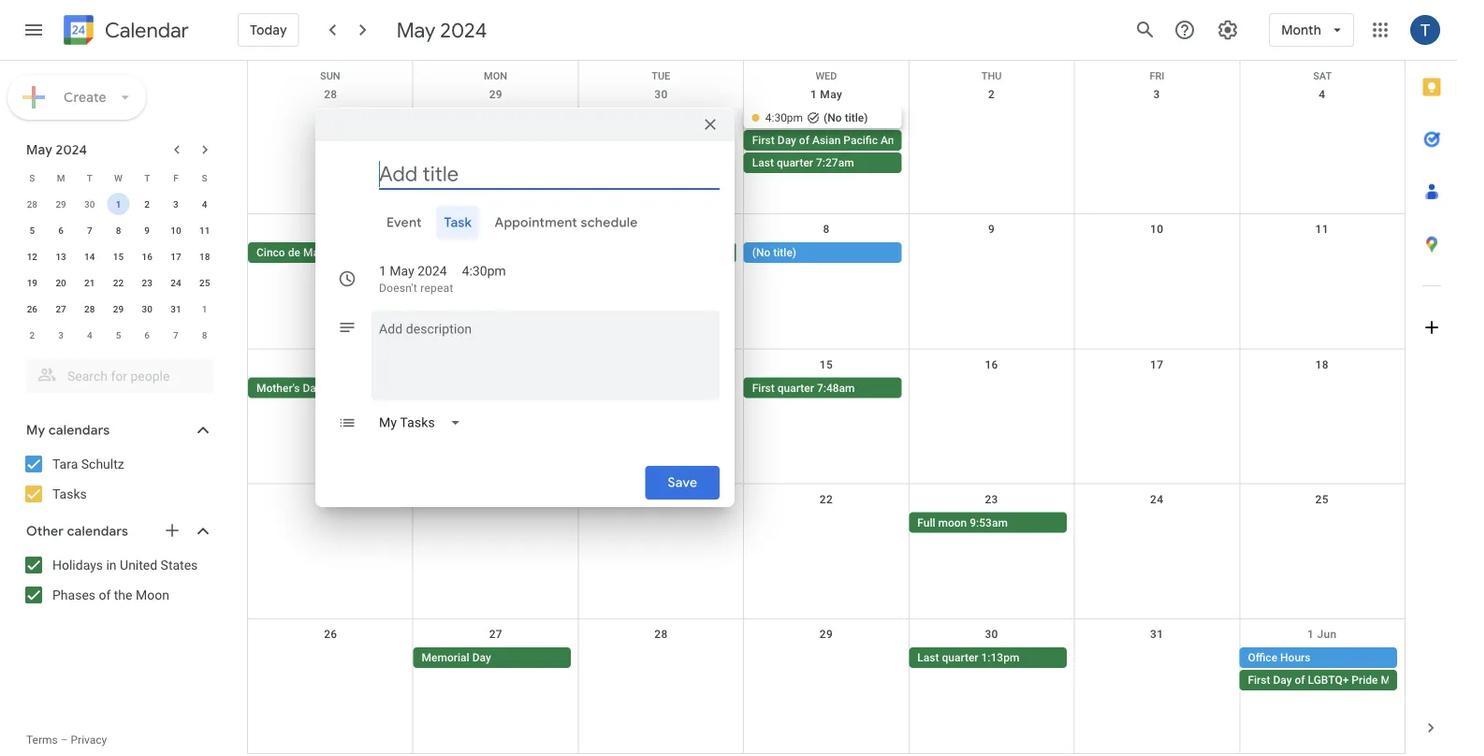 Task type: locate. For each thing, give the bounding box(es) containing it.
6 down 29 april element
[[58, 225, 64, 236]]

last quarter 1:13pm
[[918, 651, 1020, 664]]

(no inside button
[[752, 246, 771, 259]]

14 element
[[78, 245, 101, 268]]

2 horizontal spatial 3
[[1154, 88, 1160, 101]]

first left 7:48am
[[752, 381, 775, 394]]

Add title text field
[[379, 160, 720, 188]]

4:30pm down task "button"
[[462, 264, 506, 279]]

0 horizontal spatial of
[[99, 587, 111, 603]]

1 horizontal spatial may 2024
[[397, 17, 487, 43]]

s right 'f'
[[202, 172, 207, 183]]

4
[[1319, 88, 1326, 101], [202, 198, 207, 210], [87, 330, 92, 341]]

0 vertical spatial (no title)
[[824, 111, 868, 124]]

f
[[173, 172, 178, 183]]

30
[[655, 88, 668, 101], [84, 198, 95, 210], [142, 303, 152, 315], [985, 628, 999, 641]]

1 vertical spatial 15
[[820, 358, 833, 371]]

row
[[248, 61, 1405, 82], [248, 80, 1405, 215], [18, 165, 219, 191], [18, 191, 219, 217], [248, 215, 1405, 350], [18, 217, 219, 243], [18, 243, 219, 270], [18, 270, 219, 296], [18, 296, 219, 322], [18, 322, 219, 348], [248, 350, 1405, 485], [248, 485, 1405, 620], [248, 620, 1414, 754]]

0 vertical spatial 5
[[29, 225, 35, 236]]

1 vertical spatial 3
[[173, 198, 179, 210]]

5
[[29, 225, 35, 236], [116, 330, 121, 341]]

11 inside 'row group'
[[199, 225, 210, 236]]

27 inside 27 element
[[56, 303, 66, 315]]

(no inside cell
[[824, 111, 842, 124]]

may
[[397, 17, 436, 43], [820, 88, 843, 101], [26, 141, 52, 158], [390, 264, 414, 279]]

1 inside cell
[[116, 198, 121, 210]]

10 element
[[165, 219, 187, 242]]

main drawer image
[[22, 19, 45, 41]]

day right memorial
[[472, 651, 491, 664]]

7 down 30 april element
[[87, 225, 92, 236]]

quarter down asian
[[777, 156, 813, 169]]

calendar heading
[[101, 17, 189, 44]]

1 horizontal spatial 8
[[202, 330, 207, 341]]

1 horizontal spatial 31
[[1150, 628, 1164, 641]]

26 element
[[21, 298, 43, 320]]

10
[[1150, 223, 1164, 236], [171, 225, 181, 236]]

month
[[1282, 22, 1322, 38], [978, 134, 1010, 147], [1381, 674, 1414, 687]]

11 for sun
[[1316, 223, 1329, 236]]

terms link
[[26, 734, 58, 747]]

calendars up in
[[67, 523, 128, 540]]

office hours button
[[1240, 648, 1398, 668]]

1 horizontal spatial 3
[[173, 198, 179, 210]]

0 horizontal spatial 26
[[27, 303, 37, 315]]

1 vertical spatial 24
[[1150, 493, 1164, 506]]

month inside office hours first day of lgbtq+ pride month
[[1381, 674, 1414, 687]]

0 vertical spatial 4
[[1319, 88, 1326, 101]]

3 down 'f'
[[173, 198, 179, 210]]

last
[[752, 156, 774, 169], [918, 651, 939, 664]]

row containing s
[[18, 165, 219, 191]]

17
[[171, 251, 181, 262], [1150, 358, 1164, 371]]

4:30pm
[[765, 111, 803, 124], [462, 264, 506, 279]]

26 inside grid
[[324, 628, 337, 641]]

1 horizontal spatial 27
[[489, 628, 503, 641]]

1 vertical spatial 21
[[655, 493, 668, 506]]

1 vertical spatial of
[[99, 587, 111, 603]]

de
[[288, 246, 300, 259]]

month for office hours first day of lgbtq+ pride month
[[1381, 674, 1414, 687]]

1 horizontal spatial 2
[[144, 198, 150, 210]]

0 horizontal spatial 16
[[142, 251, 152, 262]]

day for memorial
[[472, 651, 491, 664]]

event
[[387, 214, 422, 231]]

18
[[199, 251, 210, 262], [1316, 358, 1329, 371]]

1 vertical spatial 2
[[144, 198, 150, 210]]

my calendars button
[[4, 416, 232, 446]]

29 element
[[107, 298, 130, 320]]

20 inside grid
[[489, 493, 503, 506]]

1 left jun
[[1308, 628, 1314, 641]]

calendars inside dropdown button
[[49, 422, 110, 439]]

day
[[778, 134, 796, 147], [303, 381, 322, 394], [472, 651, 491, 664], [1273, 674, 1292, 687]]

0 horizontal spatial 31
[[171, 303, 181, 315]]

mayo
[[303, 246, 331, 259]]

6 for may 2024
[[58, 225, 64, 236]]

2 down thu
[[989, 88, 995, 101]]

26
[[27, 303, 37, 315], [324, 628, 337, 641]]

mother's day button
[[248, 378, 406, 398]]

23 inside 'element'
[[142, 277, 152, 288]]

1 s from the left
[[29, 172, 35, 183]]

28 element
[[78, 298, 101, 320]]

first
[[752, 134, 775, 147], [752, 381, 775, 394], [1248, 674, 1271, 687]]

of
[[799, 134, 810, 147], [99, 587, 111, 603], [1295, 674, 1305, 687]]

month right heritage
[[978, 134, 1010, 147]]

0 horizontal spatial 6
[[58, 225, 64, 236]]

1 vertical spatial 26
[[324, 628, 337, 641]]

t left 'f'
[[144, 172, 150, 183]]

11 inside grid
[[1316, 223, 1329, 236]]

8
[[823, 223, 830, 236], [116, 225, 121, 236], [202, 330, 207, 341]]

1 horizontal spatial 25
[[1316, 493, 1329, 506]]

last quarter 7:27am button
[[744, 153, 902, 173]]

8 for sun
[[823, 223, 830, 236]]

memorial
[[422, 651, 470, 664]]

0 vertical spatial first
[[752, 134, 775, 147]]

2
[[989, 88, 995, 101], [144, 198, 150, 210], [29, 330, 35, 341]]

s
[[29, 172, 35, 183], [202, 172, 207, 183]]

19
[[27, 277, 37, 288], [324, 493, 337, 506]]

0 horizontal spatial may 2024
[[26, 141, 87, 158]]

22 element
[[107, 271, 130, 294]]

0 vertical spatial of
[[799, 134, 810, 147]]

1 horizontal spatial 23
[[985, 493, 999, 506]]

31 inside grid
[[1150, 628, 1164, 641]]

month up sat
[[1282, 22, 1322, 38]]

title)
[[845, 111, 868, 124], [773, 246, 797, 259]]

tab list
[[1406, 61, 1457, 702], [330, 206, 720, 240]]

grid containing 28
[[247, 61, 1414, 754]]

4 down 28 element
[[87, 330, 92, 341]]

1 horizontal spatial (no title)
[[824, 111, 868, 124]]

30 down tue
[[655, 88, 668, 101]]

2 vertical spatial 4
[[87, 330, 92, 341]]

0 horizontal spatial (no title)
[[752, 246, 797, 259]]

1 vertical spatial 31
[[1150, 628, 1164, 641]]

0 horizontal spatial 10
[[171, 225, 181, 236]]

0 horizontal spatial 18
[[199, 251, 210, 262]]

row group
[[18, 191, 219, 348]]

cell containing 4:30pm
[[744, 108, 1010, 175]]

23 element
[[136, 271, 158, 294]]

of inside office hours first day of lgbtq+ pride month
[[1295, 674, 1305, 687]]

(no title) inside cell
[[824, 111, 868, 124]]

1 horizontal spatial 20
[[489, 493, 503, 506]]

2 horizontal spatial 8
[[823, 223, 830, 236]]

cinco
[[256, 246, 285, 259]]

26 for 1 jun
[[324, 628, 337, 641]]

2 june element
[[21, 324, 43, 346]]

8 down 1 june element
[[202, 330, 207, 341]]

day left asian
[[778, 134, 796, 147]]

0 horizontal spatial 19
[[27, 277, 37, 288]]

moon
[[938, 516, 967, 529]]

4 inside row
[[87, 330, 92, 341]]

0 vertical spatial 23
[[142, 277, 152, 288]]

1 vertical spatial quarter
[[778, 381, 814, 394]]

21
[[84, 277, 95, 288], [655, 493, 668, 506]]

create
[[64, 89, 107, 106]]

21 inside 'row group'
[[84, 277, 95, 288]]

row containing 12
[[18, 243, 219, 270]]

7 june element
[[165, 324, 187, 346]]

1 vertical spatial 18
[[1316, 358, 1329, 371]]

23 up 9:53am
[[985, 493, 999, 506]]

of left asian
[[799, 134, 810, 147]]

calendar element
[[60, 11, 189, 52]]

t up 30 april element
[[87, 172, 92, 183]]

first for first day of asian pacific american heritage month last quarter 7:27am
[[752, 134, 775, 147]]

1 down wed
[[811, 88, 817, 101]]

30 down 23 'element'
[[142, 303, 152, 315]]

2 down 26 element
[[29, 330, 35, 341]]

memorial day
[[422, 651, 491, 664]]

31 element
[[165, 298, 187, 320]]

quarter inside 'button'
[[778, 381, 814, 394]]

day inside first day of asian pacific american heritage month last quarter 7:27am
[[778, 134, 796, 147]]

2 horizontal spatial 4
[[1319, 88, 1326, 101]]

the
[[114, 587, 132, 603]]

1 for 1 june element
[[202, 303, 207, 315]]

23 down 16 element
[[142, 277, 152, 288]]

0 horizontal spatial s
[[29, 172, 35, 183]]

0 vertical spatial 4:30pm
[[765, 111, 803, 124]]

day inside "button"
[[303, 381, 322, 394]]

quarter inside button
[[942, 651, 979, 664]]

heritage
[[932, 134, 975, 147]]

last inside button
[[918, 651, 939, 664]]

1 vertical spatial 20
[[489, 493, 503, 506]]

other calendars list
[[4, 550, 232, 610]]

2 s from the left
[[202, 172, 207, 183]]

23 inside grid
[[985, 493, 999, 506]]

cinco de mayo button
[[248, 243, 406, 263]]

1 for 1 jun
[[1308, 628, 1314, 641]]

1 horizontal spatial of
[[799, 134, 810, 147]]

other calendars
[[26, 523, 128, 540]]

pride
[[1352, 674, 1378, 687]]

3 down 27 element
[[58, 330, 64, 341]]

calendars inside 'dropdown button'
[[67, 523, 128, 540]]

10 inside grid
[[1150, 223, 1164, 236]]

None field
[[372, 406, 476, 440]]

1 horizontal spatial 6
[[144, 330, 150, 341]]

0 horizontal spatial 15
[[113, 251, 124, 262]]

settings menu image
[[1217, 19, 1240, 41]]

15 up 22 element
[[113, 251, 124, 262]]

1 vertical spatial 23
[[985, 493, 999, 506]]

w
[[114, 172, 123, 183]]

2 right '1' cell
[[144, 198, 150, 210]]

1:13pm
[[982, 651, 1020, 664]]

s up 28 april element
[[29, 172, 35, 183]]

1
[[811, 88, 817, 101], [116, 198, 121, 210], [379, 264, 386, 279], [202, 303, 207, 315], [1308, 628, 1314, 641]]

28 inside 28 april element
[[27, 198, 37, 210]]

thu
[[982, 70, 1002, 82]]

30 april element
[[78, 193, 101, 215]]

day down hours
[[1273, 674, 1292, 687]]

day right mother's
[[303, 381, 322, 394]]

9 inside 'row group'
[[144, 225, 150, 236]]

first inside 'button'
[[752, 381, 775, 394]]

may 2024 up the mon
[[397, 17, 487, 43]]

16
[[142, 251, 152, 262], [985, 358, 999, 371]]

2024 up repeat
[[418, 264, 447, 279]]

2 horizontal spatial of
[[1295, 674, 1305, 687]]

7 down the 31 element
[[173, 330, 179, 341]]

0 vertical spatial 31
[[171, 303, 181, 315]]

28 inside 28 element
[[84, 303, 95, 315]]

5 down 29 element
[[116, 330, 121, 341]]

sun
[[320, 70, 340, 82]]

0 vertical spatial 18
[[199, 251, 210, 262]]

1 vertical spatial 19
[[324, 493, 337, 506]]

today button
[[238, 7, 299, 52]]

phases
[[52, 587, 95, 603]]

9
[[989, 223, 995, 236], [144, 225, 150, 236]]

2 horizontal spatial month
[[1381, 674, 1414, 687]]

wed
[[816, 70, 837, 82]]

calendars up "tara schultz"
[[49, 422, 110, 439]]

11
[[1316, 223, 1329, 236], [199, 225, 210, 236]]

20
[[56, 277, 66, 288], [489, 493, 503, 506]]

2024 up the mon
[[440, 17, 487, 43]]

of left the on the bottom of the page
[[99, 587, 111, 603]]

1 for 1 may
[[811, 88, 817, 101]]

quarter left 7:48am
[[778, 381, 814, 394]]

0 vertical spatial month
[[1282, 22, 1322, 38]]

last left the 7:27am
[[752, 156, 774, 169]]

1 horizontal spatial month
[[1282, 22, 1322, 38]]

0 horizontal spatial 2
[[29, 330, 35, 341]]

0 vertical spatial 21
[[84, 277, 95, 288]]

1 horizontal spatial s
[[202, 172, 207, 183]]

16 inside 'row group'
[[142, 251, 152, 262]]

0 horizontal spatial month
[[978, 134, 1010, 147]]

8 for may 2024
[[116, 225, 121, 236]]

cell
[[248, 108, 413, 175], [413, 108, 579, 175], [579, 108, 744, 175], [744, 108, 1010, 175], [909, 108, 1074, 175], [413, 243, 579, 265], [909, 243, 1074, 265], [579, 378, 744, 400], [909, 378, 1074, 400], [248, 513, 413, 535], [413, 513, 579, 535], [579, 513, 744, 535], [744, 513, 909, 535], [1074, 513, 1240, 535], [248, 648, 413, 693], [579, 648, 744, 693], [744, 648, 909, 693], [1074, 648, 1240, 693], [1240, 648, 1414, 693]]

15
[[113, 251, 124, 262], [820, 358, 833, 371]]

Search for people text field
[[37, 359, 202, 393]]

row containing sun
[[248, 61, 1405, 82]]

8 up 15 'element'
[[116, 225, 121, 236]]

0 vertical spatial 19
[[27, 277, 37, 288]]

quarter for first
[[778, 381, 814, 394]]

1 up "doesn't" on the left
[[379, 264, 386, 279]]

0 vertical spatial 25
[[199, 277, 210, 288]]

first inside first day of asian pacific american heritage month last quarter 7:27am
[[752, 134, 775, 147]]

0 horizontal spatial 24
[[171, 277, 181, 288]]

0 horizontal spatial 23
[[142, 277, 152, 288]]

3 inside grid
[[1154, 88, 1160, 101]]

3
[[1154, 88, 1160, 101], [173, 198, 179, 210], [58, 330, 64, 341]]

9 inside grid
[[989, 223, 995, 236]]

last left 1:13pm
[[918, 651, 939, 664]]

of down hours
[[1295, 674, 1305, 687]]

2 vertical spatial month
[[1381, 674, 1414, 687]]

20 element
[[50, 271, 72, 294]]

27
[[56, 303, 66, 315], [489, 628, 503, 641]]

6 inside grid
[[493, 223, 499, 236]]

pacific
[[844, 134, 878, 147]]

holidays in united states
[[52, 557, 198, 573]]

memorial day button
[[413, 648, 571, 668]]

last inside first day of asian pacific american heritage month last quarter 7:27am
[[752, 156, 774, 169]]

5 down 28 april element
[[29, 225, 35, 236]]

t
[[87, 172, 92, 183], [144, 172, 150, 183]]

1 vertical spatial 16
[[985, 358, 999, 371]]

1 horizontal spatial 15
[[820, 358, 833, 371]]

2 vertical spatial of
[[1295, 674, 1305, 687]]

27 for 1
[[56, 303, 66, 315]]

may inside grid
[[820, 88, 843, 101]]

10 inside 10 element
[[171, 225, 181, 236]]

1 for 1 may 2024
[[379, 264, 386, 279]]

title) inside cell
[[845, 111, 868, 124]]

26 for 1
[[27, 303, 37, 315]]

1 horizontal spatial 10
[[1150, 223, 1164, 236]]

first down office
[[1248, 674, 1271, 687]]

27 up memorial day button
[[489, 628, 503, 641]]

2024
[[440, 17, 487, 43], [56, 141, 87, 158], [418, 264, 447, 279]]

0 vertical spatial title)
[[845, 111, 868, 124]]

first left asian
[[752, 134, 775, 147]]

day for first
[[778, 134, 796, 147]]

21 inside grid
[[655, 493, 668, 506]]

0 horizontal spatial title)
[[773, 246, 797, 259]]

quarter
[[777, 156, 813, 169], [778, 381, 814, 394], [942, 651, 979, 664]]

30 right 29 april element
[[84, 198, 95, 210]]

may 2024 up m
[[26, 141, 87, 158]]

1 vertical spatial title)
[[773, 246, 797, 259]]

1 vertical spatial month
[[978, 134, 1010, 147]]

1 down 25 element
[[202, 303, 207, 315]]

quarter inside first day of asian pacific american heritage month last quarter 7:27am
[[777, 156, 813, 169]]

27 down 20 element
[[56, 303, 66, 315]]

0 horizontal spatial 21
[[84, 277, 95, 288]]

1 horizontal spatial t
[[144, 172, 150, 183]]

30 up last quarter 1:13pm button
[[985, 628, 999, 641]]

day inside button
[[472, 651, 491, 664]]

16 element
[[136, 245, 158, 268]]

0 horizontal spatial 8
[[116, 225, 121, 236]]

8 up (no title) button
[[823, 223, 830, 236]]

0 horizontal spatial 25
[[199, 277, 210, 288]]

6 right task "button"
[[493, 223, 499, 236]]

6 down 30 "element"
[[144, 330, 150, 341]]

24
[[171, 277, 181, 288], [1150, 493, 1164, 506]]

31 inside 'row group'
[[171, 303, 181, 315]]

None search field
[[0, 352, 232, 393]]

1 horizontal spatial title)
[[845, 111, 868, 124]]

0 vertical spatial 16
[[142, 251, 152, 262]]

4 up 11 element
[[202, 198, 207, 210]]

4 down sat
[[1319, 88, 1326, 101]]

cell containing office hours
[[1240, 648, 1414, 693]]

4:30pm up last quarter 7:27am button
[[765, 111, 803, 124]]

2024 up m
[[56, 141, 87, 158]]

first for first quarter 7:48am
[[752, 381, 775, 394]]

1 horizontal spatial 22
[[820, 493, 833, 506]]

24 inside "grid"
[[171, 277, 181, 288]]

29 april element
[[50, 193, 72, 215]]

0 horizontal spatial 11
[[199, 225, 210, 236]]

task
[[444, 214, 472, 231]]

0 vertical spatial calendars
[[49, 422, 110, 439]]

2 t from the left
[[144, 172, 150, 183]]

1 vertical spatial may 2024
[[26, 141, 87, 158]]

0 vertical spatial quarter
[[777, 156, 813, 169]]

grid
[[247, 61, 1414, 754]]

my calendars list
[[4, 449, 232, 509]]

1 down w
[[116, 198, 121, 210]]

16 inside grid
[[985, 358, 999, 371]]

26 inside may 2024 "grid"
[[27, 303, 37, 315]]

0 horizontal spatial last
[[752, 156, 774, 169]]

30 element
[[136, 298, 158, 320]]

0 horizontal spatial 7
[[87, 225, 92, 236]]

3 down "fri"
[[1154, 88, 1160, 101]]

21 element
[[78, 271, 101, 294]]

2 vertical spatial quarter
[[942, 651, 979, 664]]

7:48am
[[817, 381, 855, 394]]

2 horizontal spatial 6
[[493, 223, 499, 236]]

(no title)
[[824, 111, 868, 124], [752, 246, 797, 259]]

quarter left 1:13pm
[[942, 651, 979, 664]]

15 up first quarter 7:48am 'button'
[[820, 358, 833, 371]]

1 horizontal spatial last
[[918, 651, 939, 664]]

1 vertical spatial 25
[[1316, 493, 1329, 506]]

month inside first day of asian pacific american heritage month last quarter 7:27am
[[978, 134, 1010, 147]]

month right pride at the bottom right of page
[[1381, 674, 1414, 687]]

title) inside button
[[773, 246, 797, 259]]

0 horizontal spatial t
[[87, 172, 92, 183]]

18 inside 'row group'
[[199, 251, 210, 262]]

quarter for last
[[942, 651, 979, 664]]



Task type: describe. For each thing, give the bounding box(es) containing it.
11 for may 2024
[[199, 225, 210, 236]]

19 inside 19 element
[[27, 277, 37, 288]]

0 vertical spatial may 2024
[[397, 17, 487, 43]]

repeat
[[421, 282, 454, 295]]

mother's
[[256, 381, 300, 394]]

tara
[[52, 456, 78, 472]]

lgbtq+
[[1308, 674, 1349, 687]]

appointment
[[495, 214, 578, 231]]

united
[[120, 557, 157, 573]]

hours
[[1281, 651, 1311, 664]]

sat
[[1313, 70, 1332, 82]]

row group containing 28
[[18, 191, 219, 348]]

10 for sun
[[1150, 223, 1164, 236]]

first day of lgbtq+ pride month button
[[1240, 670, 1414, 691]]

19 inside grid
[[324, 493, 337, 506]]

13
[[56, 251, 66, 262]]

month inside "popup button"
[[1282, 22, 1322, 38]]

calendars for my calendars
[[49, 422, 110, 439]]

Add description text field
[[372, 318, 720, 386]]

doesn't repeat
[[379, 282, 454, 295]]

1 horizontal spatial 4:30pm
[[765, 111, 803, 124]]

1 horizontal spatial 24
[[1150, 493, 1164, 506]]

7:27am
[[816, 156, 854, 169]]

office hours first day of lgbtq+ pride month
[[1248, 651, 1414, 687]]

full moon 9:53am
[[918, 516, 1008, 529]]

20 inside "grid"
[[56, 277, 66, 288]]

28 april element
[[21, 193, 43, 215]]

appointment schedule
[[495, 214, 638, 231]]

moon
[[136, 587, 169, 603]]

add other calendars image
[[163, 521, 182, 540]]

0 horizontal spatial 5
[[29, 225, 35, 236]]

1 june element
[[193, 298, 216, 320]]

privacy link
[[71, 734, 107, 747]]

19 element
[[21, 271, 43, 294]]

doesn't
[[379, 282, 418, 295]]

other
[[26, 523, 64, 540]]

office
[[1248, 651, 1278, 664]]

first day of asian pacific american heritage month button
[[744, 130, 1010, 151]]

month for first day of asian pacific american heritage month last quarter 7:27am
[[978, 134, 1010, 147]]

1 horizontal spatial 17
[[1150, 358, 1164, 371]]

3 inside row
[[58, 330, 64, 341]]

terms – privacy
[[26, 734, 107, 747]]

31 for 1 jun
[[1150, 628, 1164, 641]]

1 vertical spatial 7
[[173, 330, 179, 341]]

calendar
[[105, 17, 189, 44]]

tasks
[[52, 486, 87, 502]]

(no title) button
[[744, 243, 902, 263]]

row containing 2
[[18, 322, 219, 348]]

4 inside grid
[[1319, 88, 1326, 101]]

1 t from the left
[[87, 172, 92, 183]]

my
[[26, 422, 45, 439]]

american
[[881, 134, 929, 147]]

phases of the moon
[[52, 587, 169, 603]]

in
[[106, 557, 117, 573]]

9 for may 2024
[[144, 225, 150, 236]]

holidays
[[52, 557, 103, 573]]

13 element
[[50, 245, 72, 268]]

row containing 6
[[248, 215, 1405, 350]]

today
[[250, 22, 287, 38]]

calendars for other calendars
[[67, 523, 128, 540]]

14
[[84, 251, 95, 262]]

first inside office hours first day of lgbtq+ pride month
[[1248, 674, 1271, 687]]

9:53am
[[970, 516, 1008, 529]]

1 jun
[[1308, 628, 1337, 641]]

schedule
[[581, 214, 638, 231]]

tara schultz
[[52, 456, 124, 472]]

day inside office hours first day of lgbtq+ pride month
[[1273, 674, 1292, 687]]

my calendars
[[26, 422, 110, 439]]

5 june element
[[107, 324, 130, 346]]

17 element
[[165, 245, 187, 268]]

task button
[[437, 206, 480, 240]]

of inside other calendars list
[[99, 587, 111, 603]]

month button
[[1270, 7, 1355, 52]]

full
[[918, 516, 936, 529]]

event button
[[379, 206, 429, 240]]

0 vertical spatial 7
[[87, 225, 92, 236]]

12
[[27, 251, 37, 262]]

9 for sun
[[989, 223, 995, 236]]

states
[[161, 557, 198, 573]]

–
[[61, 734, 68, 747]]

schultz
[[81, 456, 124, 472]]

tue
[[652, 70, 671, 82]]

6 june element
[[136, 324, 158, 346]]

2 inside row
[[29, 330, 35, 341]]

22 inside may 2024 "grid"
[[113, 277, 124, 288]]

25 element
[[193, 271, 216, 294]]

8 june element
[[193, 324, 216, 346]]

4 june element
[[78, 324, 101, 346]]

1 vertical spatial 4:30pm
[[462, 264, 506, 279]]

1 vertical spatial 5
[[116, 330, 121, 341]]

1 cell
[[104, 191, 133, 217]]

last quarter 1:13pm button
[[909, 648, 1067, 668]]

tab list containing event
[[330, 206, 720, 240]]

0 vertical spatial 2024
[[440, 17, 487, 43]]

18 inside grid
[[1316, 358, 1329, 371]]

1 horizontal spatial tab list
[[1406, 61, 1457, 702]]

may 2024 grid
[[18, 165, 219, 348]]

create button
[[7, 75, 146, 120]]

18 element
[[193, 245, 216, 268]]

30 inside "element"
[[142, 303, 152, 315]]

6 for sun
[[493, 223, 499, 236]]

2 vertical spatial 2024
[[418, 264, 447, 279]]

1 horizontal spatial 4
[[202, 198, 207, 210]]

31 for 1
[[171, 303, 181, 315]]

12 element
[[21, 245, 43, 268]]

1 may
[[811, 88, 843, 101]]

m
[[57, 172, 65, 183]]

17 inside may 2024 "grid"
[[171, 251, 181, 262]]

(no title) inside (no title) button
[[752, 246, 797, 259]]

1 vertical spatial 22
[[820, 493, 833, 506]]

first quarter 7:48am
[[752, 381, 855, 394]]

25 inside may 2024 "grid"
[[199, 277, 210, 288]]

2 inside grid
[[989, 88, 995, 101]]

row containing 15
[[248, 350, 1405, 485]]

27 element
[[50, 298, 72, 320]]

first quarter 7:48am button
[[744, 378, 902, 398]]

other calendars button
[[4, 517, 232, 547]]

24 element
[[165, 271, 187, 294]]

full moon 9:53am button
[[909, 513, 1067, 533]]

row containing 5
[[18, 217, 219, 243]]

10 for may 2024
[[171, 225, 181, 236]]

1 may 2024
[[379, 264, 447, 279]]

27 for 1 jun
[[489, 628, 503, 641]]

mon
[[484, 70, 507, 82]]

25 inside grid
[[1316, 493, 1329, 506]]

cinco de mayo
[[256, 246, 331, 259]]

15 inside 'element'
[[113, 251, 124, 262]]

1 vertical spatial 2024
[[56, 141, 87, 158]]

terms
[[26, 734, 58, 747]]

of inside first day of asian pacific american heritage month last quarter 7:27am
[[799, 134, 810, 147]]

3 june element
[[50, 324, 72, 346]]

jun
[[1318, 628, 1337, 641]]

appointment schedule button
[[487, 206, 645, 240]]

15 element
[[107, 245, 130, 268]]

day for mother's
[[303, 381, 322, 394]]

asian
[[812, 134, 841, 147]]

fri
[[1150, 70, 1165, 82]]

11 element
[[193, 219, 216, 242]]

privacy
[[71, 734, 107, 747]]

mother's day
[[256, 381, 322, 394]]

first day of asian pacific american heritage month last quarter 7:27am
[[752, 134, 1010, 169]]



Task type: vqa. For each thing, say whether or not it's contained in the screenshot.


